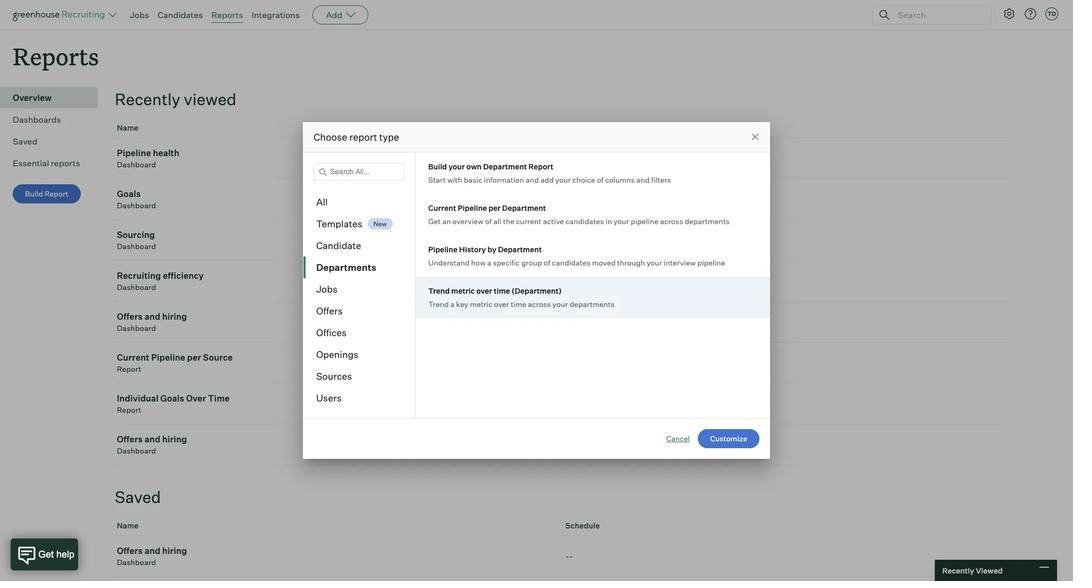 Task type: locate. For each thing, give the bounding box(es) containing it.
across
[[660, 217, 683, 226], [528, 300, 551, 309]]

cancel link
[[667, 434, 690, 445]]

per for source
[[187, 353, 201, 363]]

name
[[117, 123, 139, 133], [117, 522, 139, 531]]

overview
[[13, 93, 52, 103]]

report up add
[[529, 162, 554, 171]]

essential
[[13, 158, 49, 169]]

your inside the 'current pipeline per department get an overview of all the current active candidates in your pipeline across departments'
[[614, 217, 630, 226]]

0 horizontal spatial pipeline
[[631, 217, 659, 226]]

0 vertical spatial recently
[[115, 89, 180, 109]]

td button
[[1046, 7, 1059, 20]]

understand
[[429, 258, 470, 268]]

all
[[316, 196, 328, 208]]

of
[[597, 175, 604, 185], [485, 217, 492, 226], [544, 258, 551, 268]]

and
[[526, 175, 539, 185], [637, 175, 650, 185], [145, 312, 160, 322], [145, 435, 160, 445], [145, 546, 160, 557]]

1 vertical spatial departments
[[570, 300, 615, 309]]

candidates left in
[[566, 217, 604, 226]]

today, down the pipeline history by department understand how a specific group of candidates moved through your interview pipeline
[[566, 276, 593, 287]]

candidates link
[[158, 10, 203, 20]]

sourcing dashboard
[[117, 230, 156, 251]]

1 horizontal spatial departments
[[685, 217, 730, 226]]

1 vertical spatial reports
[[13, 40, 99, 72]]

report up individual
[[117, 365, 141, 374]]

1 horizontal spatial saved
[[115, 488, 161, 507]]

over
[[477, 287, 492, 296], [494, 300, 509, 309]]

per up "all"
[[489, 204, 501, 213]]

pipeline inside pipeline health dashboard
[[117, 148, 151, 159]]

department up information
[[483, 162, 527, 171]]

Search All... text field
[[314, 163, 405, 181]]

1 horizontal spatial jobs
[[316, 283, 338, 295]]

integrations link
[[252, 10, 300, 20]]

department inside the pipeline history by department understand how a specific group of candidates moved through your interview pipeline
[[498, 245, 542, 254]]

2 vertical spatial hiring
[[162, 546, 187, 557]]

0 horizontal spatial recently
[[115, 89, 180, 109]]

pipeline health dashboard
[[117, 148, 180, 169]]

2 vertical spatial department
[[498, 245, 542, 254]]

0 vertical spatial a
[[488, 258, 492, 268]]

1 vertical spatial build
[[25, 189, 43, 198]]

current up individual
[[117, 353, 149, 363]]

all
[[494, 217, 502, 226]]

pipeline right the interview
[[698, 258, 726, 268]]

0 horizontal spatial across
[[528, 300, 551, 309]]

1 vertical spatial of
[[485, 217, 492, 226]]

viewed
[[184, 89, 237, 109]]

0 vertical spatial today,
[[566, 276, 593, 287]]

1 vertical spatial per
[[187, 353, 201, 363]]

candidates left the moved
[[552, 258, 591, 268]]

overview link
[[13, 92, 94, 104]]

pipeline inside the pipeline history by department understand how a specific group of candidates moved through your interview pipeline
[[698, 258, 726, 268]]

1 horizontal spatial build
[[429, 162, 447, 171]]

current
[[429, 204, 456, 213], [117, 353, 149, 363]]

dashboard inside pipeline health dashboard
[[117, 160, 156, 169]]

0 vertical spatial time
[[494, 287, 510, 296]]

a for specific
[[488, 258, 492, 268]]

1 vertical spatial a
[[451, 300, 455, 309]]

1 vertical spatial current
[[117, 353, 149, 363]]

goals down pipeline health dashboard
[[117, 189, 141, 200]]

td button
[[1044, 5, 1061, 22]]

cancel
[[667, 434, 690, 444]]

metric right key
[[470, 300, 493, 309]]

name for saved
[[117, 522, 139, 531]]

per left source
[[187, 353, 201, 363]]

current for current pipeline per department
[[429, 204, 456, 213]]

saved
[[13, 136, 37, 147], [115, 488, 161, 507]]

current up an
[[429, 204, 456, 213]]

0 vertical spatial current
[[429, 204, 456, 213]]

offices
[[316, 327, 347, 339]]

1 vertical spatial name
[[117, 522, 139, 531]]

candidates inside the pipeline history by department understand how a specific group of candidates moved through your interview pipeline
[[552, 258, 591, 268]]

4 dashboard from the top
[[117, 283, 156, 292]]

1 vertical spatial over
[[494, 300, 509, 309]]

0 vertical spatial across
[[660, 217, 683, 226]]

2 name from the top
[[117, 522, 139, 531]]

own
[[467, 162, 482, 171]]

0 horizontal spatial current
[[117, 353, 149, 363]]

1 horizontal spatial recently
[[943, 567, 975, 576]]

1 vertical spatial candidates
[[552, 258, 591, 268]]

report inside button
[[44, 189, 68, 198]]

time down (department)
[[511, 300, 527, 309]]

pipeline up understand at the top
[[429, 245, 458, 254]]

report down individual
[[117, 406, 141, 415]]

1 horizontal spatial reports
[[211, 10, 243, 20]]

1 horizontal spatial current
[[429, 204, 456, 213]]

build inside build your own department report start with basic information and add your choice of columns and filters
[[429, 162, 447, 171]]

today, left 12:57
[[566, 317, 593, 328]]

2 dashboard from the top
[[117, 201, 156, 210]]

jobs down departments
[[316, 283, 338, 295]]

pm
[[618, 276, 632, 287], [618, 317, 631, 328]]

0 vertical spatial department
[[483, 162, 527, 171]]

0 horizontal spatial saved
[[13, 136, 37, 147]]

departments
[[685, 217, 730, 226], [570, 300, 615, 309]]

type
[[379, 131, 399, 143]]

information
[[484, 175, 524, 185]]

pipeline up individual goals over time report
[[151, 353, 185, 363]]

report
[[529, 162, 554, 171], [44, 189, 68, 198], [117, 365, 141, 374], [117, 406, 141, 415]]

pm for today, 12:58 pm
[[618, 276, 632, 287]]

0 vertical spatial trend
[[429, 287, 450, 296]]

across up the interview
[[660, 217, 683, 226]]

1 vertical spatial metric
[[470, 300, 493, 309]]

recently viewed
[[943, 567, 1003, 576]]

users
[[316, 392, 342, 404]]

2 vertical spatial offers and hiring dashboard
[[117, 546, 187, 568]]

choose report type
[[314, 131, 399, 143]]

current inside the 'current pipeline per department get an overview of all the current active candidates in your pipeline across departments'
[[429, 204, 456, 213]]

metric up key
[[452, 287, 475, 296]]

2 horizontal spatial of
[[597, 175, 604, 185]]

time down specific
[[494, 287, 510, 296]]

viewed
[[976, 567, 1003, 576]]

0 horizontal spatial build
[[25, 189, 43, 198]]

offers and hiring dashboard
[[117, 312, 187, 333], [117, 435, 187, 456], [117, 546, 187, 568]]

choose report type dialog
[[303, 122, 771, 459]]

jobs
[[130, 10, 149, 20], [316, 283, 338, 295]]

department up current
[[502, 204, 546, 213]]

2 today, from the top
[[566, 317, 593, 328]]

trend left key
[[429, 300, 449, 309]]

0 horizontal spatial jobs
[[130, 10, 149, 20]]

goals left over
[[161, 394, 184, 404]]

1 name from the top
[[117, 123, 139, 133]]

report inside individual goals over time report
[[117, 406, 141, 415]]

1 offers and hiring dashboard from the top
[[117, 312, 187, 333]]

essential reports
[[13, 158, 80, 169]]

your inside the pipeline history by department understand how a specific group of candidates moved through your interview pipeline
[[647, 258, 663, 268]]

12:58
[[595, 276, 617, 287]]

1 vertical spatial time
[[511, 300, 527, 309]]

schedule
[[566, 522, 600, 531]]

1 vertical spatial pm
[[618, 317, 631, 328]]

today, 12:58 pm
[[566, 276, 632, 287]]

across inside the 'current pipeline per department get an overview of all the current active candidates in your pipeline across departments'
[[660, 217, 683, 226]]

candidates
[[566, 217, 604, 226], [552, 258, 591, 268]]

0 vertical spatial per
[[489, 204, 501, 213]]

7 dashboard from the top
[[117, 559, 156, 568]]

across down (department)
[[528, 300, 551, 309]]

0 vertical spatial offers and hiring dashboard
[[117, 312, 187, 333]]

0 horizontal spatial reports
[[13, 40, 99, 72]]

1 horizontal spatial over
[[494, 300, 509, 309]]

trend down understand at the top
[[429, 287, 450, 296]]

1 vertical spatial today,
[[566, 317, 593, 328]]

per inside current pipeline per source report
[[187, 353, 201, 363]]

build up start
[[429, 162, 447, 171]]

0 horizontal spatial goals
[[117, 189, 141, 200]]

0 vertical spatial departments
[[685, 217, 730, 226]]

candidates inside the 'current pipeline per department get an overview of all the current active candidates in your pipeline across departments'
[[566, 217, 604, 226]]

offers
[[316, 305, 343, 317], [117, 312, 143, 322], [117, 435, 143, 445], [117, 546, 143, 557]]

0 vertical spatial candidates
[[566, 217, 604, 226]]

pipeline history by department understand how a specific group of candidates moved through your interview pipeline
[[429, 245, 726, 268]]

of right choice
[[597, 175, 604, 185]]

a inside the trend metric over time (department) trend a key metric over time across your departments
[[451, 300, 455, 309]]

jobs inside choose report type dialog
[[316, 283, 338, 295]]

pm right 12:58
[[618, 276, 632, 287]]

department up 'group'
[[498, 245, 542, 254]]

pipeline up overview
[[458, 204, 487, 213]]

1 horizontal spatial pipeline
[[698, 258, 726, 268]]

0 vertical spatial name
[[117, 123, 139, 133]]

report for current pipeline per source
[[117, 365, 141, 374]]

5 dashboard from the top
[[117, 324, 156, 333]]

1 vertical spatial hiring
[[162, 435, 187, 445]]

recently
[[115, 89, 180, 109], [943, 567, 975, 576]]

0 vertical spatial hiring
[[162, 312, 187, 322]]

0 vertical spatial pm
[[618, 276, 632, 287]]

current inside current pipeline per source report
[[117, 353, 149, 363]]

pipeline right in
[[631, 217, 659, 226]]

0 vertical spatial build
[[429, 162, 447, 171]]

0 vertical spatial goals
[[117, 189, 141, 200]]

trend
[[429, 287, 450, 296], [429, 300, 449, 309]]

individual
[[117, 394, 159, 404]]

of inside the 'current pipeline per department get an overview of all the current active candidates in your pipeline across departments'
[[485, 217, 492, 226]]

2 offers and hiring dashboard from the top
[[117, 435, 187, 456]]

recently for recently viewed
[[943, 567, 975, 576]]

0 vertical spatial metric
[[452, 287, 475, 296]]

a right how
[[488, 258, 492, 268]]

1 vertical spatial goals
[[161, 394, 184, 404]]

the
[[503, 217, 515, 226]]

build for build your own department report start with basic information and add your choice of columns and filters
[[429, 162, 447, 171]]

jobs left candidates
[[130, 10, 149, 20]]

of left "all"
[[485, 217, 492, 226]]

report inside current pipeline per source report
[[117, 365, 141, 374]]

3 hiring from the top
[[162, 546, 187, 557]]

columns
[[606, 175, 635, 185]]

per inside the 'current pipeline per department get an overview of all the current active candidates in your pipeline across departments'
[[489, 204, 501, 213]]

0 vertical spatial of
[[597, 175, 604, 185]]

specific
[[493, 258, 520, 268]]

1 vertical spatial offers and hiring dashboard
[[117, 435, 187, 456]]

1 vertical spatial jobs
[[316, 283, 338, 295]]

1 hiring from the top
[[162, 312, 187, 322]]

1 horizontal spatial a
[[488, 258, 492, 268]]

configure image
[[1004, 7, 1016, 20]]

3 offers and hiring dashboard from the top
[[117, 546, 187, 568]]

build inside button
[[25, 189, 43, 198]]

across inside the trend metric over time (department) trend a key metric over time across your departments
[[528, 300, 551, 309]]

build
[[429, 162, 447, 171], [25, 189, 43, 198]]

-
[[566, 552, 570, 562], [570, 552, 574, 562]]

1 vertical spatial pipeline
[[698, 258, 726, 268]]

1 vertical spatial trend
[[429, 300, 449, 309]]

pipeline inside current pipeline per source report
[[151, 353, 185, 363]]

add
[[326, 10, 343, 20]]

of inside build your own department report start with basic information and add your choice of columns and filters
[[597, 175, 604, 185]]

reports
[[211, 10, 243, 20], [13, 40, 99, 72]]

candidate
[[316, 240, 361, 252]]

in
[[606, 217, 612, 226]]

1 dashboard from the top
[[117, 160, 156, 169]]

build down essential
[[25, 189, 43, 198]]

trend metric over time (department) trend a key metric over time across your departments
[[429, 287, 615, 309]]

1 today, from the top
[[566, 276, 593, 287]]

0 horizontal spatial departments
[[570, 300, 615, 309]]

source
[[203, 353, 233, 363]]

your down (department)
[[553, 300, 568, 309]]

pipeline for your
[[631, 217, 659, 226]]

0 vertical spatial pipeline
[[631, 217, 659, 226]]

2 hiring from the top
[[162, 435, 187, 445]]

departments up the interview
[[685, 217, 730, 226]]

individual goals over time report
[[117, 394, 230, 415]]

your right add
[[556, 175, 571, 185]]

(department)
[[512, 287, 562, 296]]

2 vertical spatial of
[[544, 258, 551, 268]]

1 horizontal spatial across
[[660, 217, 683, 226]]

report
[[350, 131, 377, 143]]

1 horizontal spatial of
[[544, 258, 551, 268]]

goals inside goals dashboard
[[117, 189, 141, 200]]

pipeline inside the 'current pipeline per department get an overview of all the current active candidates in your pipeline across departments'
[[631, 217, 659, 226]]

today, for today, 12:57 pm
[[566, 317, 593, 328]]

per
[[489, 204, 501, 213], [187, 353, 201, 363]]

1 horizontal spatial goals
[[161, 394, 184, 404]]

1 vertical spatial across
[[528, 300, 551, 309]]

pipeline left health on the top left of page
[[117, 148, 151, 159]]

1 vertical spatial department
[[502, 204, 546, 213]]

pipeline
[[117, 148, 151, 159], [458, 204, 487, 213], [429, 245, 458, 254], [151, 353, 185, 363]]

departments up "today, 12:57 pm" on the bottom right of the page
[[570, 300, 615, 309]]

12:57
[[595, 317, 616, 328]]

per for department
[[489, 204, 501, 213]]

your right through
[[647, 258, 663, 268]]

pipeline inside the 'current pipeline per department get an overview of all the current active candidates in your pipeline across departments'
[[458, 204, 487, 213]]

a left key
[[451, 300, 455, 309]]

department inside the 'current pipeline per department get an overview of all the current active candidates in your pipeline across departments'
[[502, 204, 546, 213]]

report down essential reports link
[[44, 189, 68, 198]]

0 horizontal spatial time
[[494, 287, 510, 296]]

1 vertical spatial saved
[[115, 488, 161, 507]]

reports link
[[211, 10, 243, 20]]

department
[[483, 162, 527, 171], [502, 204, 546, 213], [498, 245, 542, 254]]

over right key
[[494, 300, 509, 309]]

report inside build your own department report start with basic information and add your choice of columns and filters
[[529, 162, 554, 171]]

department inside build your own department report start with basic information and add your choice of columns and filters
[[483, 162, 527, 171]]

over down how
[[477, 287, 492, 296]]

your right in
[[614, 217, 630, 226]]

integrations
[[252, 10, 300, 20]]

metric
[[452, 287, 475, 296], [470, 300, 493, 309]]

1 vertical spatial recently
[[943, 567, 975, 576]]

of right 'group'
[[544, 258, 551, 268]]

offers inside choose report type dialog
[[316, 305, 343, 317]]

reports right candidates link
[[211, 10, 243, 20]]

hiring for today, 12:57 pm
[[162, 312, 187, 322]]

1 horizontal spatial per
[[489, 204, 501, 213]]

0 horizontal spatial of
[[485, 217, 492, 226]]

0 horizontal spatial a
[[451, 300, 455, 309]]

0 horizontal spatial per
[[187, 353, 201, 363]]

by
[[488, 245, 497, 254]]

a inside the pipeline history by department understand how a specific group of candidates moved through your interview pipeline
[[488, 258, 492, 268]]

reports down greenhouse recruiting image
[[13, 40, 99, 72]]

0 horizontal spatial over
[[477, 287, 492, 296]]

pm right 12:57
[[618, 317, 631, 328]]



Task type: describe. For each thing, give the bounding box(es) containing it.
name for recently viewed
[[117, 123, 139, 133]]

get
[[429, 217, 441, 226]]

1 trend from the top
[[429, 287, 450, 296]]

pm for today, 12:57 pm
[[618, 317, 631, 328]]

of inside the pipeline history by department understand how a specific group of candidates moved through your interview pipeline
[[544, 258, 551, 268]]

departments
[[316, 262, 377, 273]]

customize
[[711, 434, 748, 444]]

departments inside the trend metric over time (department) trend a key metric over time across your departments
[[570, 300, 615, 309]]

department for information
[[483, 162, 527, 171]]

saved link
[[13, 135, 94, 148]]

build for build report
[[25, 189, 43, 198]]

build report
[[25, 189, 68, 198]]

efficiency
[[163, 271, 204, 281]]

greenhouse recruiting image
[[13, 9, 108, 21]]

td
[[1048, 10, 1057, 18]]

today, for today, 12:58 pm
[[566, 276, 593, 287]]

current pipeline per source report
[[117, 353, 233, 374]]

pipeline for interview
[[698, 258, 726, 268]]

1 horizontal spatial time
[[511, 300, 527, 309]]

dashboard inside "recruiting efficiency dashboard"
[[117, 283, 156, 292]]

sources
[[316, 371, 352, 382]]

goals dashboard
[[117, 189, 156, 210]]

choose
[[314, 131, 347, 143]]

department for all
[[502, 204, 546, 213]]

current pipeline per department get an overview of all the current active candidates in your pipeline across departments
[[429, 204, 730, 226]]

choice
[[573, 175, 596, 185]]

1 - from the left
[[566, 552, 570, 562]]

with
[[448, 175, 462, 185]]

goals inside individual goals over time report
[[161, 394, 184, 404]]

an
[[443, 217, 451, 226]]

a for key
[[451, 300, 455, 309]]

0 vertical spatial saved
[[13, 136, 37, 147]]

dashboards
[[13, 114, 61, 125]]

report for build your own department report
[[529, 162, 554, 171]]

report for individual goals over time
[[117, 406, 141, 415]]

over
[[186, 394, 206, 404]]

interview
[[664, 258, 696, 268]]

customize button
[[698, 430, 760, 449]]

0 vertical spatial reports
[[211, 10, 243, 20]]

openings
[[316, 349, 359, 361]]

moved
[[592, 258, 616, 268]]

departments inside the 'current pipeline per department get an overview of all the current active candidates in your pipeline across departments'
[[685, 217, 730, 226]]

Search text field
[[896, 7, 982, 23]]

current for current pipeline per source
[[117, 353, 149, 363]]

group
[[522, 258, 542, 268]]

basic
[[464, 175, 483, 185]]

overview
[[453, 217, 484, 226]]

jobs link
[[130, 10, 149, 20]]

dashboards link
[[13, 113, 94, 126]]

0 vertical spatial over
[[477, 287, 492, 296]]

your inside the trend metric over time (department) trend a key metric over time across your departments
[[553, 300, 568, 309]]

candidates
[[158, 10, 203, 20]]

history
[[459, 245, 486, 254]]

pipeline inside the pipeline history by department understand how a specific group of candidates moved through your interview pipeline
[[429, 245, 458, 254]]

2 - from the left
[[570, 552, 574, 562]]

current
[[516, 217, 542, 226]]

key
[[456, 300, 469, 309]]

2 trend from the top
[[429, 300, 449, 309]]

recently for recently viewed
[[115, 89, 180, 109]]

3 dashboard from the top
[[117, 242, 156, 251]]

your up 'with'
[[449, 162, 465, 171]]

recently viewed
[[115, 89, 237, 109]]

essential reports link
[[13, 157, 94, 170]]

templates
[[316, 218, 363, 230]]

offers and hiring dashboard for --
[[117, 546, 187, 568]]

6 dashboard from the top
[[117, 447, 156, 456]]

reports
[[51, 158, 80, 169]]

add
[[541, 175, 554, 185]]

today, 12:57 pm
[[566, 317, 631, 328]]

recruiting
[[117, 271, 161, 281]]

time
[[208, 394, 230, 404]]

department for group
[[498, 245, 542, 254]]

start
[[429, 175, 446, 185]]

filters
[[652, 175, 671, 185]]

new
[[374, 220, 387, 228]]

through
[[618, 258, 645, 268]]

recruiting efficiency dashboard
[[117, 271, 204, 292]]

--
[[566, 552, 574, 562]]

0 vertical spatial jobs
[[130, 10, 149, 20]]

build report button
[[13, 185, 81, 204]]

add button
[[313, 5, 369, 24]]

offers and hiring dashboard for today, 12:57 pm
[[117, 312, 187, 333]]

build your own department report start with basic information and add your choice of columns and filters
[[429, 162, 671, 185]]

health
[[153, 148, 180, 159]]

sourcing
[[117, 230, 155, 240]]

how
[[471, 258, 486, 268]]

active
[[543, 217, 564, 226]]

hiring for --
[[162, 546, 187, 557]]



Task type: vqa. For each thing, say whether or not it's contained in the screenshot.


